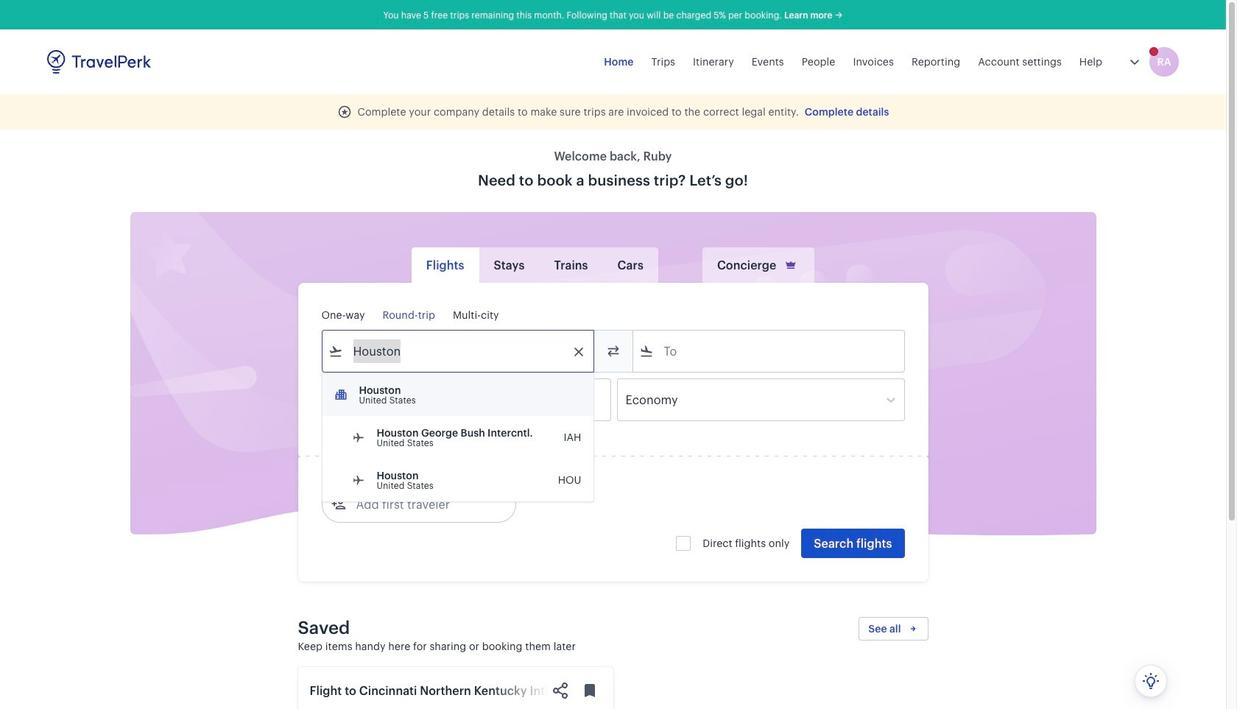 Task type: vqa. For each thing, say whether or not it's contained in the screenshot.
to search box
yes



Task type: describe. For each thing, give the bounding box(es) containing it.
Add first traveler search field
[[346, 493, 499, 516]]

Return text field
[[430, 379, 507, 421]]

From search field
[[343, 340, 574, 363]]



Task type: locate. For each thing, give the bounding box(es) containing it.
Depart text field
[[343, 379, 420, 421]]

To search field
[[654, 340, 885, 363]]



